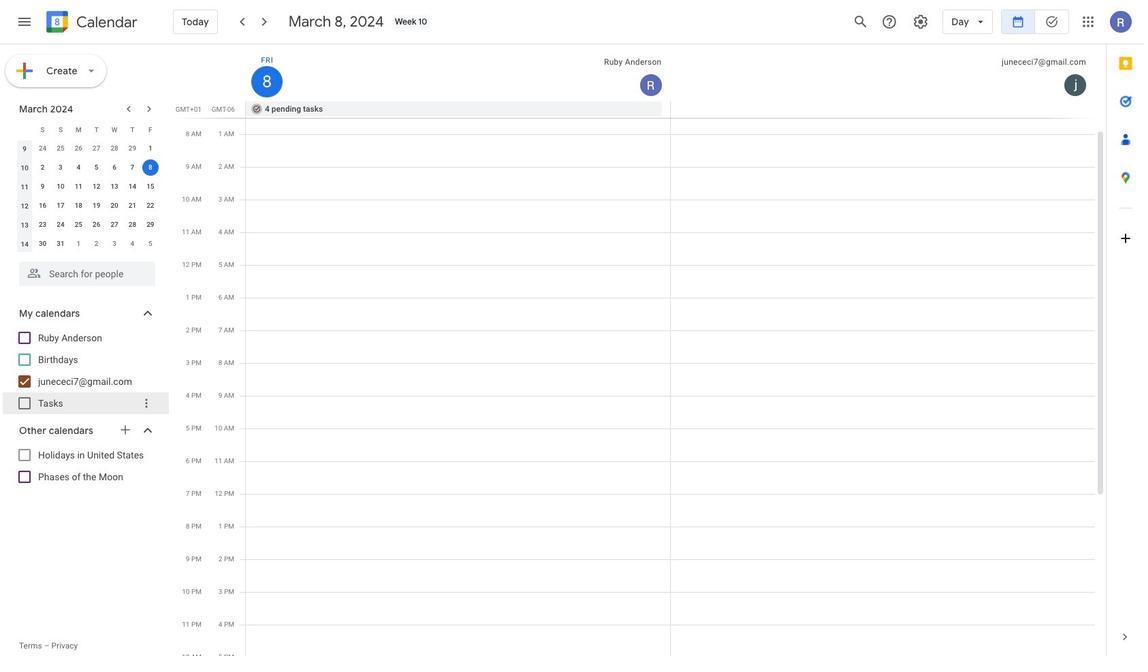 Task type: vqa. For each thing, say whether or not it's contained in the screenshot.
february 27 element
yes



Task type: locate. For each thing, give the bounding box(es) containing it.
20 element
[[106, 198, 123, 214]]

row
[[240, 102, 1107, 118], [240, 102, 1096, 656], [16, 120, 159, 139], [16, 139, 159, 158], [16, 158, 159, 177], [16, 177, 159, 196], [16, 196, 159, 215], [16, 215, 159, 234], [16, 234, 159, 254]]

1 horizontal spatial column header
[[246, 44, 671, 102]]

cell
[[246, 102, 671, 656], [671, 102, 1096, 656], [141, 158, 159, 177]]

column header
[[246, 44, 671, 102], [16, 120, 34, 139]]

february 28 element
[[106, 140, 123, 157]]

row group inside march 2024 grid
[[16, 139, 159, 254]]

25 element
[[70, 217, 87, 233]]

0 horizontal spatial column header
[[16, 120, 34, 139]]

6 element
[[106, 159, 123, 176]]

grid
[[174, 44, 1107, 656]]

27 element
[[106, 217, 123, 233]]

19 element
[[88, 198, 105, 214]]

1 vertical spatial column header
[[16, 120, 34, 139]]

15 element
[[142, 179, 159, 195]]

april 4 element
[[124, 236, 141, 252]]

february 29 element
[[124, 140, 141, 157]]

5 element
[[88, 159, 105, 176]]

31 element
[[52, 236, 69, 252]]

april 5 element
[[142, 236, 159, 252]]

18 element
[[70, 198, 87, 214]]

heading inside calendar element
[[74, 14, 138, 30]]

16 element
[[34, 198, 51, 214]]

9 element
[[34, 179, 51, 195]]

february 25 element
[[52, 140, 69, 157]]

settings menu image
[[913, 14, 930, 30]]

29 element
[[142, 217, 159, 233]]

other calendars list
[[3, 444, 169, 488]]

heading
[[74, 14, 138, 30]]

10 element
[[52, 179, 69, 195]]

list item
[[3, 393, 169, 414]]

17 element
[[52, 198, 69, 214]]

tab list
[[1107, 44, 1145, 618]]

13 element
[[106, 179, 123, 195]]

february 24 element
[[34, 140, 51, 157]]

None search field
[[0, 256, 169, 286]]

april 1 element
[[70, 236, 87, 252]]

8, today element
[[142, 159, 159, 176]]

0 vertical spatial column header
[[246, 44, 671, 102]]

3 element
[[52, 159, 69, 176]]

row group
[[16, 139, 159, 254]]



Task type: describe. For each thing, give the bounding box(es) containing it.
21 element
[[124, 198, 141, 214]]

12 element
[[88, 179, 105, 195]]

2 element
[[34, 159, 51, 176]]

cell inside march 2024 grid
[[141, 158, 159, 177]]

4 element
[[70, 159, 87, 176]]

14 element
[[124, 179, 141, 195]]

7 element
[[124, 159, 141, 176]]

23 element
[[34, 217, 51, 233]]

main drawer image
[[16, 14, 33, 30]]

february 26 element
[[70, 140, 87, 157]]

24 element
[[52, 217, 69, 233]]

march 2024 grid
[[13, 120, 159, 254]]

30 element
[[34, 236, 51, 252]]

26 element
[[88, 217, 105, 233]]

1 element
[[142, 140, 159, 157]]

Search for people text field
[[27, 262, 147, 286]]

april 2 element
[[88, 236, 105, 252]]

22 element
[[142, 198, 159, 214]]

friday, march 8, today element
[[251, 66, 283, 97]]

my calendars list
[[3, 327, 169, 414]]

column header inside march 2024 grid
[[16, 120, 34, 139]]

calendar element
[[44, 8, 138, 38]]

april 3 element
[[106, 236, 123, 252]]

11 element
[[70, 179, 87, 195]]

february 27 element
[[88, 140, 105, 157]]

add other calendars image
[[119, 423, 132, 437]]

28 element
[[124, 217, 141, 233]]



